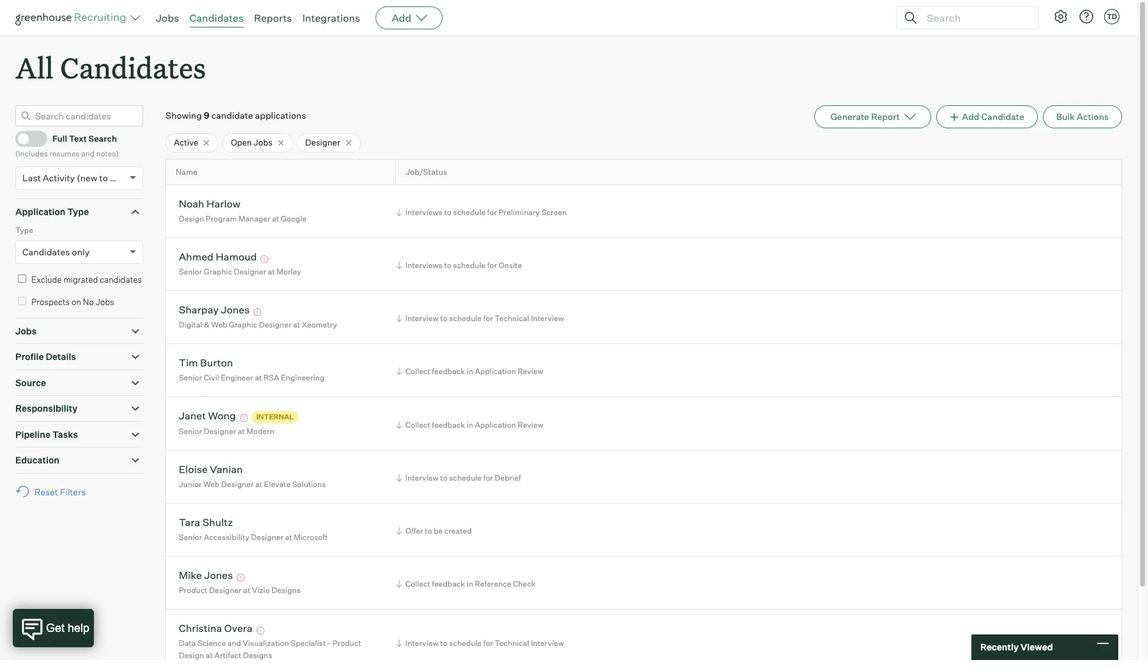 Task type: locate. For each thing, give the bounding box(es) containing it.
1 interview to schedule for technical interview from the top
[[406, 314, 564, 323]]

schedule down interviews to schedule for onsite
[[449, 314, 482, 323]]

interview to schedule for technical interview down reference in the bottom left of the page
[[406, 639, 564, 649]]

vizio
[[252, 586, 270, 595]]

and up artifact
[[228, 639, 241, 649]]

0 vertical spatial collect feedback in application review link
[[394, 366, 547, 378]]

0 horizontal spatial type
[[15, 226, 33, 235]]

2 feedback from the top
[[432, 420, 465, 430]]

interview to schedule for technical interview down interviews to schedule for onsite
[[406, 314, 564, 323]]

resumes
[[49, 149, 80, 159]]

2 senior from the top
[[179, 373, 202, 383]]

2 design from the top
[[179, 651, 204, 661]]

0 vertical spatial candidates
[[189, 12, 244, 24]]

source
[[15, 377, 46, 388]]

for for junior web designer at elevate solutions
[[483, 474, 493, 483]]

1 vertical spatial collect feedback in application review link
[[394, 419, 547, 431]]

interview for the interview to schedule for debrief link
[[406, 474, 439, 483]]

2 interviews from the top
[[406, 261, 443, 270]]

0 vertical spatial interviews
[[406, 208, 443, 217]]

reset filters
[[35, 487, 86, 498]]

type down application type
[[15, 226, 33, 235]]

1 interviews from the top
[[406, 208, 443, 217]]

candidates for candidates
[[189, 12, 244, 24]]

schedule left the preliminary at the left
[[453, 208, 486, 217]]

to down interviews to schedule for onsite link
[[440, 314, 448, 323]]

type element
[[15, 224, 143, 273]]

type inside type element
[[15, 226, 33, 235]]

1 horizontal spatial and
[[228, 639, 241, 649]]

2 technical from the top
[[495, 639, 529, 649]]

filters
[[60, 487, 86, 498]]

1 vertical spatial add
[[962, 111, 980, 122]]

tara shultz senior accessibility designer at microsoft
[[179, 517, 328, 542]]

add for add
[[392, 12, 412, 24]]

schedule
[[453, 208, 486, 217], [453, 261, 486, 270], [449, 314, 482, 323], [449, 474, 482, 483], [449, 639, 482, 649]]

4 senior from the top
[[179, 533, 202, 542]]

sharpay
[[179, 304, 219, 317]]

collect
[[406, 367, 431, 376], [406, 420, 431, 430], [406, 580, 431, 589]]

1 design from the top
[[179, 214, 204, 224]]

at left rsa
[[255, 373, 262, 383]]

1 vertical spatial web
[[203, 480, 220, 489]]

designs
[[272, 586, 301, 595], [243, 651, 272, 661]]

showing
[[165, 110, 202, 121]]

0 vertical spatial web
[[211, 320, 227, 330]]

sharpay jones has been in technical interview for more than 14 days image
[[252, 309, 264, 317]]

product down mike
[[179, 586, 208, 595]]

candidates down jobs link
[[60, 49, 206, 86]]

jobs link
[[156, 12, 179, 24]]

migrated
[[64, 275, 98, 285]]

interview to schedule for technical interview link down the collect feedback in reference check
[[394, 638, 568, 650]]

3 feedback from the top
[[432, 580, 465, 589]]

collect feedback in application review for senior designer at modern
[[406, 420, 544, 430]]

candidates right jobs link
[[189, 12, 244, 24]]

web down eloise vanian link
[[203, 480, 220, 489]]

for left debrief
[[483, 474, 493, 483]]

technical down the check
[[495, 639, 529, 649]]

check
[[513, 580, 536, 589]]

1 vertical spatial graphic
[[229, 320, 257, 330]]

3 collect from the top
[[406, 580, 431, 589]]

0 vertical spatial feedback
[[432, 367, 465, 376]]

on
[[72, 297, 81, 307]]

xeometry
[[302, 320, 337, 330]]

elevate
[[264, 480, 291, 489]]

checkmark image
[[21, 134, 31, 143]]

add candidate link
[[937, 106, 1038, 129]]

interview to schedule for technical interview
[[406, 314, 564, 323], [406, 639, 564, 649]]

design
[[179, 214, 204, 224], [179, 651, 204, 661]]

1 vertical spatial interview to schedule for technical interview link
[[394, 638, 568, 650]]

1 vertical spatial technical
[[495, 639, 529, 649]]

janet wong
[[179, 410, 236, 423]]

1 vertical spatial feedback
[[432, 420, 465, 430]]

internal
[[256, 413, 294, 422]]

wong
[[208, 410, 236, 423]]

0 vertical spatial collect
[[406, 367, 431, 376]]

1 vertical spatial interview to schedule for technical interview
[[406, 639, 564, 649]]

candidate reports are now available! apply filters and select "view in app" element
[[815, 106, 932, 129]]

jones left sharpay jones has been in technical interview for more than 14 days icon
[[221, 304, 250, 317]]

at left elevate on the bottom of page
[[255, 480, 262, 489]]

data
[[179, 639, 196, 649]]

senior down ahmed
[[179, 267, 202, 277]]

1 vertical spatial designs
[[243, 651, 272, 661]]

web right &
[[211, 320, 227, 330]]

2 review from the top
[[518, 420, 544, 430]]

product inside data science and visualization specialist - product design at artifact designs
[[333, 639, 361, 649]]

full text search (includes resumes and notes)
[[15, 134, 119, 159]]

collect feedback in application review link
[[394, 366, 547, 378], [394, 419, 547, 431]]

junior
[[179, 480, 202, 489]]

designer down vanian on the bottom
[[221, 480, 254, 489]]

1 vertical spatial application
[[475, 367, 516, 376]]

open jobs
[[231, 138, 273, 148]]

prospects
[[31, 297, 70, 307]]

2 vertical spatial application
[[475, 420, 516, 430]]

schedule left the onsite
[[453, 261, 486, 270]]

Search text field
[[924, 9, 1027, 27]]

for down interviews to schedule for onsite
[[483, 314, 493, 323]]

janet wong link
[[179, 410, 236, 425]]

generate
[[831, 111, 870, 122]]

2 vertical spatial feedback
[[432, 580, 465, 589]]

reports link
[[254, 12, 292, 24]]

to for digital & web graphic designer at xeometry
[[440, 314, 448, 323]]

add inside add popup button
[[392, 12, 412, 24]]

feedback for mike jones
[[432, 580, 465, 589]]

0 vertical spatial review
[[518, 367, 544, 376]]

to left the onsite
[[444, 261, 452, 270]]

bulk
[[1057, 111, 1075, 122]]

2 vertical spatial in
[[467, 580, 473, 589]]

1 review from the top
[[518, 367, 544, 376]]

graphic down sharpay jones has been in technical interview for more than 14 days icon
[[229, 320, 257, 330]]

application
[[15, 206, 66, 217], [475, 367, 516, 376], [475, 420, 516, 430]]

to for senior accessibility designer at microsoft
[[425, 527, 432, 536]]

0 horizontal spatial product
[[179, 586, 208, 595]]

1 vertical spatial interviews
[[406, 261, 443, 270]]

and
[[81, 149, 95, 159], [228, 639, 241, 649]]

at inside noah harlow design program manager at google
[[272, 214, 279, 224]]

reset
[[35, 487, 58, 498]]

candidates inside type element
[[22, 246, 70, 257]]

1 technical from the top
[[495, 314, 529, 323]]

candidates for candidates only
[[22, 246, 70, 257]]

at inside tara shultz senior accessibility designer at microsoft
[[285, 533, 292, 542]]

recently viewed
[[981, 642, 1053, 653]]

design down "data"
[[179, 651, 204, 661]]

designer inside tara shultz senior accessibility designer at microsoft
[[251, 533, 284, 542]]

1 vertical spatial in
[[467, 420, 473, 430]]

screen
[[542, 208, 567, 217]]

senior down tara
[[179, 533, 202, 542]]

product right -
[[333, 639, 361, 649]]

jobs right no
[[96, 297, 114, 307]]

last activity (new to old) option
[[22, 172, 126, 183]]

to for senior graphic designer at morley
[[444, 261, 452, 270]]

designer right accessibility
[[251, 533, 284, 542]]

graphic
[[204, 267, 232, 277], [229, 320, 257, 330]]

review
[[518, 367, 544, 376], [518, 420, 544, 430]]

to for junior web designer at elevate solutions
[[440, 474, 448, 483]]

manager
[[239, 214, 271, 224]]

interview to schedule for technical interview link down interviews to schedule for onsite
[[394, 313, 568, 325]]

vanian
[[210, 464, 243, 476]]

candidates link
[[189, 12, 244, 24]]

for left the preliminary at the left
[[487, 208, 497, 217]]

1 collect feedback in application review from the top
[[406, 367, 544, 376]]

jobs left candidates link
[[156, 12, 179, 24]]

at left google
[[272, 214, 279, 224]]

at down mike jones has been in reference check for more than 10 days icon
[[243, 586, 250, 595]]

1 horizontal spatial product
[[333, 639, 361, 649]]

at down janet wong has been in application review for more than 5 days icon
[[238, 427, 245, 436]]

candidates
[[189, 12, 244, 24], [60, 49, 206, 86], [22, 246, 70, 257]]

0 vertical spatial jones
[[221, 304, 250, 317]]

tara shultz link
[[179, 517, 233, 531]]

ahmed hamoud has been in onsite for more than 21 days image
[[259, 256, 271, 264]]

for down reference in the bottom left of the page
[[483, 639, 493, 649]]

senior down janet
[[179, 427, 202, 436]]

1 horizontal spatial add
[[962, 111, 980, 122]]

christina
[[179, 623, 222, 635]]

1 vertical spatial collect
[[406, 420, 431, 430]]

technical for first 'interview to schedule for technical interview' link from the bottom
[[495, 639, 529, 649]]

schedule left debrief
[[449, 474, 482, 483]]

reference
[[475, 580, 512, 589]]

1 vertical spatial review
[[518, 420, 544, 430]]

feedback for janet wong
[[432, 420, 465, 430]]

at left 'microsoft' at the bottom
[[285, 533, 292, 542]]

1 vertical spatial candidates
[[60, 49, 206, 86]]

2 collect feedback in application review link from the top
[[394, 419, 547, 431]]

designer down ahmed hamoud has been in onsite for more than 21 days image
[[234, 267, 266, 277]]

integrations
[[302, 12, 360, 24]]

0 vertical spatial type
[[67, 206, 89, 217]]

0 vertical spatial interview to schedule for technical interview
[[406, 314, 564, 323]]

microsoft
[[294, 533, 328, 542]]

to left be
[[425, 527, 432, 536]]

technical for first 'interview to schedule for technical interview' link from the top of the page
[[495, 314, 529, 323]]

morley
[[277, 267, 301, 277]]

1 vertical spatial jones
[[204, 570, 233, 582]]

burton
[[200, 357, 233, 370]]

0 vertical spatial add
[[392, 12, 412, 24]]

jones left mike jones has been in reference check for more than 10 days icon
[[204, 570, 233, 582]]

2 vertical spatial collect
[[406, 580, 431, 589]]

in
[[467, 367, 473, 376], [467, 420, 473, 430], [467, 580, 473, 589]]

designer
[[305, 138, 340, 148], [234, 267, 266, 277], [259, 320, 292, 330], [204, 427, 236, 436], [221, 480, 254, 489], [251, 533, 284, 542], [209, 586, 242, 595]]

0 vertical spatial technical
[[495, 314, 529, 323]]

graphic down ahmed hamoud link
[[204, 267, 232, 277]]

at down science
[[206, 651, 213, 661]]

1 collect from the top
[[406, 367, 431, 376]]

0 horizontal spatial and
[[81, 149, 95, 159]]

details
[[46, 352, 76, 362]]

add for add candidate
[[962, 111, 980, 122]]

greenhouse recruiting image
[[15, 10, 130, 26]]

debrief
[[495, 474, 521, 483]]

for left the onsite
[[487, 261, 497, 270]]

at left xeometry
[[293, 320, 300, 330]]

0 vertical spatial designs
[[272, 586, 301, 595]]

preliminary
[[499, 208, 540, 217]]

harlow
[[207, 198, 241, 210]]

to down collect feedback in reference check link
[[440, 639, 448, 649]]

schedule for digital & web graphic designer at xeometry
[[449, 314, 482, 323]]

product designer at vizio designs
[[179, 586, 301, 595]]

ahmed
[[179, 251, 214, 264]]

1 vertical spatial type
[[15, 226, 33, 235]]

collect feedback in application review link for senior civil engineer at rsa engineering
[[394, 366, 547, 378]]

product
[[179, 586, 208, 595], [333, 639, 361, 649]]

0 vertical spatial collect feedback in application review
[[406, 367, 544, 376]]

2 collect from the top
[[406, 420, 431, 430]]

1 vertical spatial design
[[179, 651, 204, 661]]

technical
[[495, 314, 529, 323], [495, 639, 529, 649]]

3 in from the top
[[467, 580, 473, 589]]

and down text in the left of the page
[[81, 149, 95, 159]]

designer down mike jones has been in reference check for more than 10 days icon
[[209, 586, 242, 595]]

2 collect feedback in application review from the top
[[406, 420, 544, 430]]

td button
[[1105, 9, 1120, 24]]

feedback
[[432, 367, 465, 376], [432, 420, 465, 430], [432, 580, 465, 589]]

(new
[[77, 172, 97, 183]]

1 vertical spatial collect feedback in application review
[[406, 420, 544, 430]]

collect feedback in application review
[[406, 367, 544, 376], [406, 420, 544, 430]]

0 horizontal spatial add
[[392, 12, 412, 24]]

to down job/status
[[444, 208, 452, 217]]

to inside "link"
[[425, 527, 432, 536]]

at down ahmed hamoud has been in onsite for more than 21 days image
[[268, 267, 275, 277]]

and inside full text search (includes resumes and notes)
[[81, 149, 95, 159]]

0 vertical spatial design
[[179, 214, 204, 224]]

2 vertical spatial candidates
[[22, 246, 70, 257]]

2 in from the top
[[467, 420, 473, 430]]

candidates up exclude
[[22, 246, 70, 257]]

responsibility
[[15, 403, 77, 414]]

senior
[[179, 267, 202, 277], [179, 373, 202, 383], [179, 427, 202, 436], [179, 533, 202, 542]]

0 vertical spatial in
[[467, 367, 473, 376]]

senior down tim at bottom
[[179, 373, 202, 383]]

1 vertical spatial and
[[228, 639, 241, 649]]

jobs
[[156, 12, 179, 24], [254, 138, 273, 148], [96, 297, 114, 307], [15, 326, 37, 337]]

add inside the add candidate link
[[962, 111, 980, 122]]

type down last activity (new to old)
[[67, 206, 89, 217]]

designs down visualization
[[243, 651, 272, 661]]

interviews to schedule for onsite link
[[394, 260, 525, 272]]

jones for mike jones
[[204, 570, 233, 582]]

1 vertical spatial product
[[333, 639, 361, 649]]

0 vertical spatial interview to schedule for technical interview link
[[394, 313, 568, 325]]

to up offer to be created
[[440, 474, 448, 483]]

interviews to schedule for preliminary screen link
[[394, 207, 570, 219]]

technical down the onsite
[[495, 314, 529, 323]]

interviews for interviews to schedule for preliminary screen
[[406, 208, 443, 217]]

candidate
[[212, 110, 253, 121]]

for for senior graphic designer at morley
[[487, 261, 497, 270]]

0 vertical spatial and
[[81, 149, 95, 159]]

1 in from the top
[[467, 367, 473, 376]]

1 collect feedback in application review link from the top
[[394, 366, 547, 378]]

0 vertical spatial application
[[15, 206, 66, 217]]

application type
[[15, 206, 89, 217]]

candidates only option
[[22, 246, 90, 257]]

0 vertical spatial product
[[179, 586, 208, 595]]

interview for first 'interview to schedule for technical interview' link from the top of the page
[[406, 314, 439, 323]]

design down noah
[[179, 214, 204, 224]]

collect feedback in reference check link
[[394, 578, 539, 591]]

shultz
[[202, 517, 233, 529]]

designs right vizio
[[272, 586, 301, 595]]

1 feedback from the top
[[432, 367, 465, 376]]

interview for first 'interview to schedule for technical interview' link from the bottom
[[406, 639, 439, 649]]



Task type: describe. For each thing, give the bounding box(es) containing it.
eloise vanian junior web designer at elevate solutions
[[179, 464, 326, 489]]

0 vertical spatial graphic
[[204, 267, 232, 277]]

janet wong has been in application review for more than 5 days image
[[238, 415, 250, 423]]

in for mike jones
[[467, 580, 473, 589]]

tasks
[[52, 429, 78, 440]]

2 interview to schedule for technical interview link from the top
[[394, 638, 568, 650]]

application for senior civil engineer at rsa engineering
[[475, 367, 516, 376]]

interviews for interviews to schedule for onsite
[[406, 261, 443, 270]]

designer down wong
[[204, 427, 236, 436]]

civil
[[204, 373, 219, 383]]

senior inside the tim burton senior civil engineer at rsa engineering
[[179, 373, 202, 383]]

science
[[198, 639, 226, 649]]

1 horizontal spatial type
[[67, 206, 89, 217]]

sharpay jones link
[[179, 304, 250, 318]]

only
[[72, 246, 90, 257]]

to left "old)"
[[99, 172, 108, 183]]

data science and visualization specialist - product design at artifact designs
[[179, 639, 361, 661]]

sharpay jones
[[179, 304, 250, 317]]

designs inside data science and visualization specialist - product design at artifact designs
[[243, 651, 272, 661]]

full
[[52, 134, 67, 144]]

bulk actions
[[1057, 111, 1109, 122]]

all candidates
[[15, 49, 206, 86]]

2 interview to schedule for technical interview from the top
[[406, 639, 564, 649]]

collect for jones
[[406, 580, 431, 589]]

mike jones link
[[179, 570, 233, 584]]

review for senior designer at modern
[[518, 420, 544, 430]]

at inside eloise vanian junior web designer at elevate solutions
[[255, 480, 262, 489]]

artifact
[[215, 651, 241, 661]]

bulk actions link
[[1043, 106, 1123, 129]]

noah
[[179, 198, 204, 210]]

engineering
[[281, 373, 325, 383]]

reset filters button
[[15, 480, 92, 504]]

Prospects on No Jobs checkbox
[[18, 297, 26, 306]]

last
[[22, 172, 41, 183]]

collect feedback in application review link for senior designer at modern
[[394, 419, 547, 431]]

add button
[[376, 6, 443, 29]]

exclude migrated candidates
[[31, 275, 142, 285]]

digital & web graphic designer at xeometry
[[179, 320, 337, 330]]

collect feedback in application review for senior civil engineer at rsa engineering
[[406, 367, 544, 376]]

for for design program manager at google
[[487, 208, 497, 217]]

collect for wong
[[406, 420, 431, 430]]

schedule for junior web designer at elevate solutions
[[449, 474, 482, 483]]

integrations link
[[302, 12, 360, 24]]

digital
[[179, 320, 202, 330]]

schedule down collect feedback in reference check link
[[449, 639, 482, 649]]

schedule for design program manager at google
[[453, 208, 486, 217]]

pipeline
[[15, 429, 51, 440]]

applications
[[255, 110, 306, 121]]

interviews to schedule for onsite
[[406, 261, 522, 270]]

design inside data science and visualization specialist - product design at artifact designs
[[179, 651, 204, 661]]

name
[[176, 167, 198, 177]]

reports
[[254, 12, 292, 24]]

Exclude migrated candidates checkbox
[[18, 275, 26, 283]]

offer
[[406, 527, 423, 536]]

and inside data science and visualization specialist - product design at artifact designs
[[228, 639, 241, 649]]

Search candidates field
[[15, 106, 143, 127]]

report
[[872, 111, 900, 122]]

accessibility
[[204, 533, 249, 542]]

last activity (new to old)
[[22, 172, 126, 183]]

schedule for senior graphic designer at morley
[[453, 261, 486, 270]]

solutions
[[292, 480, 326, 489]]

tim burton link
[[179, 357, 233, 372]]

no
[[83, 297, 94, 307]]

configure image
[[1054, 9, 1069, 24]]

senior inside tara shultz senior accessibility designer at microsoft
[[179, 533, 202, 542]]

mike jones has been in reference check for more than 10 days image
[[235, 575, 247, 582]]

modern
[[247, 427, 275, 436]]

in for janet wong
[[467, 420, 473, 430]]

web inside eloise vanian junior web designer at elevate solutions
[[203, 480, 220, 489]]

tim burton senior civil engineer at rsa engineering
[[179, 357, 325, 383]]

design inside noah harlow design program manager at google
[[179, 214, 204, 224]]

jobs right open
[[254, 138, 273, 148]]

1 senior from the top
[[179, 267, 202, 277]]

at inside the tim burton senior civil engineer at rsa engineering
[[255, 373, 262, 383]]

candidates
[[100, 275, 142, 285]]

add candidate
[[962, 111, 1025, 122]]

google
[[281, 214, 307, 224]]

search
[[89, 134, 117, 144]]

designer down applications
[[305, 138, 340, 148]]

9
[[204, 110, 210, 121]]

profile
[[15, 352, 44, 362]]

application for senior designer at modern
[[475, 420, 516, 430]]

designer down sharpay jones has been in technical interview for more than 14 days icon
[[259, 320, 292, 330]]

notes)
[[96, 149, 119, 159]]

3 senior from the top
[[179, 427, 202, 436]]

old)
[[110, 172, 126, 183]]

to for design program manager at google
[[444, 208, 452, 217]]

christina overa has been in technical interview for more than 14 days image
[[255, 628, 266, 635]]

(includes
[[15, 149, 48, 159]]

mike jones
[[179, 570, 233, 582]]

jones for sharpay jones
[[221, 304, 250, 317]]

all
[[15, 49, 54, 86]]

hamoud
[[216, 251, 257, 264]]

offer to be created link
[[394, 525, 475, 537]]

rsa
[[264, 373, 279, 383]]

job/status
[[406, 167, 447, 177]]

christina overa link
[[179, 623, 253, 637]]

for for digital & web graphic designer at xeometry
[[483, 314, 493, 323]]

profile details
[[15, 352, 76, 362]]

designer inside eloise vanian junior web designer at elevate solutions
[[221, 480, 254, 489]]

td button
[[1102, 6, 1123, 27]]

tim
[[179, 357, 198, 370]]

overa
[[224, 623, 253, 635]]

pipeline tasks
[[15, 429, 78, 440]]

activity
[[43, 172, 75, 183]]

janet
[[179, 410, 206, 423]]

at inside data science and visualization specialist - product design at artifact designs
[[206, 651, 213, 661]]

collect feedback in reference check
[[406, 580, 536, 589]]

recently
[[981, 642, 1019, 653]]

-
[[328, 639, 331, 649]]

generate report button
[[815, 106, 932, 129]]

showing 9 candidate applications
[[165, 110, 306, 121]]

senior designer at modern
[[179, 427, 275, 436]]

review for senior civil engineer at rsa engineering
[[518, 367, 544, 376]]

jobs up profile
[[15, 326, 37, 337]]

tara
[[179, 517, 200, 529]]

viewed
[[1021, 642, 1053, 653]]

ahmed hamoud link
[[179, 251, 257, 265]]

active
[[174, 138, 198, 148]]

exclude
[[31, 275, 62, 285]]

interview to schedule for debrief
[[406, 474, 521, 483]]

1 interview to schedule for technical interview link from the top
[[394, 313, 568, 325]]

prospects on no jobs
[[31, 297, 114, 307]]



Task type: vqa. For each thing, say whether or not it's contained in the screenshot.


